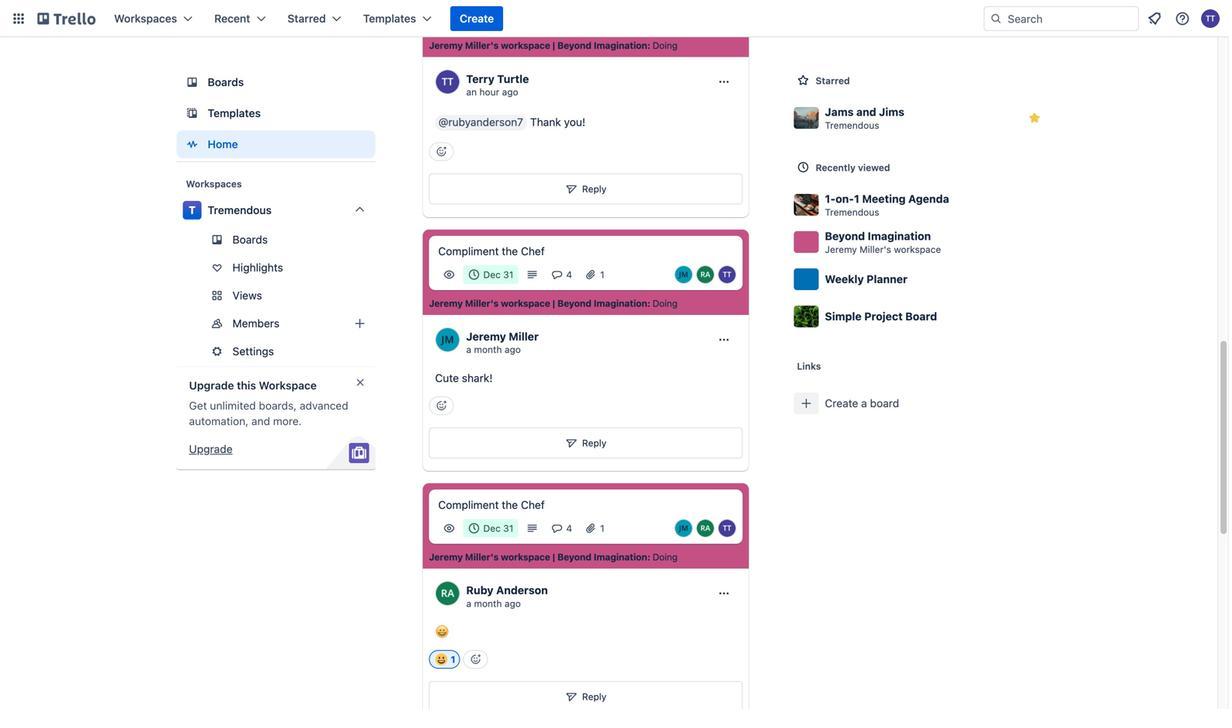 Task type: locate. For each thing, give the bounding box(es) containing it.
2 vertical spatial :
[[647, 552, 650, 563]]

1 4 from the top
[[566, 269, 572, 280]]

4 for anderson
[[566, 523, 572, 534]]

1 compliment from the top
[[438, 245, 499, 258]]

dec 31
[[483, 269, 513, 280], [483, 523, 513, 534]]

31 up anderson
[[503, 523, 513, 534]]

ago down turtle at the top
[[502, 87, 518, 97]]

dec
[[483, 269, 501, 280], [483, 523, 501, 534]]

3 | from the top
[[553, 552, 555, 563]]

miller's up the jeremy miller a month ago
[[465, 298, 499, 309]]

dec 31 up miller
[[483, 269, 513, 280]]

1 vertical spatial ago
[[505, 345, 521, 355]]

1 vertical spatial reply button
[[429, 428, 743, 459]]

0 vertical spatial :
[[647, 40, 650, 51]]

chef for ruby anderson
[[521, 499, 545, 512]]

1 vertical spatial boards
[[233, 233, 268, 246]]

jeremy down create button
[[429, 40, 463, 51]]

0 vertical spatial upgrade
[[189, 379, 234, 392]]

terry
[[466, 73, 495, 85]]

upgrade
[[189, 379, 234, 392], [189, 443, 233, 456]]

turtle
[[497, 73, 529, 85]]

0 vertical spatial workspaces
[[114, 12, 177, 25]]

1 vertical spatial dec
[[483, 523, 501, 534]]

grinning image
[[435, 625, 449, 639]]

board
[[906, 310, 937, 323]]

the for miller
[[502, 245, 518, 258]]

you!
[[564, 116, 585, 129]]

upgrade up get
[[189, 379, 234, 392]]

month for jeremy
[[474, 345, 502, 355]]

1 31 from the top
[[503, 269, 513, 280]]

workspace up turtle at the top
[[501, 40, 550, 51]]

templates right starred dropdown button
[[363, 12, 416, 25]]

workspaces
[[114, 12, 177, 25], [186, 179, 242, 189]]

templates
[[363, 12, 416, 25], [208, 107, 261, 120]]

1 vertical spatial a
[[861, 397, 867, 410]]

board image
[[183, 73, 202, 92]]

reply button for jeremy miller
[[429, 428, 743, 459]]

3 : from the top
[[647, 552, 650, 563]]

2 : from the top
[[647, 298, 650, 309]]

2 vertical spatial reply
[[582, 692, 607, 703]]

add reaction image
[[429, 143, 454, 161], [429, 397, 454, 415], [463, 651, 488, 669]]

3 jeremy miller's workspace | beyond imagination : doing from the top
[[429, 552, 678, 563]]

workspace for jeremy miller beyond imagination link
[[501, 298, 550, 309]]

simple project board link
[[788, 298, 1053, 335]]

1 vertical spatial 4
[[566, 523, 572, 534]]

doing
[[653, 40, 678, 51], [653, 298, 678, 309], [653, 552, 678, 563]]

0 vertical spatial chef
[[521, 245, 545, 258]]

0 vertical spatial month
[[474, 345, 502, 355]]

1 reply button from the top
[[429, 174, 743, 205]]

ago
[[502, 87, 518, 97], [505, 345, 521, 355], [505, 599, 521, 609]]

@rubyanderson7
[[439, 116, 523, 129]]

a inside the jeremy miller a month ago
[[466, 345, 471, 355]]

1 vertical spatial add reaction image
[[429, 397, 454, 415]]

0 vertical spatial compliment
[[438, 245, 499, 258]]

create up terry
[[460, 12, 494, 25]]

tremendous inside 1-on-1 meeting agenda tremendous
[[825, 207, 879, 218]]

0 horizontal spatial and
[[251, 415, 270, 428]]

beyond
[[557, 40, 591, 51], [825, 230, 865, 243], [557, 298, 591, 309], [557, 552, 591, 563]]

create for create
[[460, 12, 494, 25]]

2 the from the top
[[502, 499, 518, 512]]

1 vertical spatial boards link
[[177, 228, 375, 252]]

31 for anderson
[[503, 523, 513, 534]]

2 vertical spatial beyond imagination link
[[557, 551, 647, 564]]

starred up jams
[[816, 75, 850, 86]]

3 reply button from the top
[[429, 682, 743, 710]]

reply
[[582, 184, 607, 195], [582, 438, 607, 449], [582, 692, 607, 703]]

boards,
[[259, 400, 297, 412]]

0 vertical spatial dec
[[483, 269, 501, 280]]

0 vertical spatial boards link
[[177, 68, 375, 96]]

jeremy miller's workspace | beyond imagination : doing up anderson
[[429, 552, 678, 563]]

recent
[[214, 12, 250, 25]]

tremendous down 'on-'
[[825, 207, 879, 218]]

create inside button
[[825, 397, 858, 410]]

4 for miller
[[566, 269, 572, 280]]

miller's
[[465, 40, 499, 51], [860, 244, 891, 255], [465, 298, 499, 309], [465, 552, 499, 563]]

1 vertical spatial |
[[553, 298, 555, 309]]

on-
[[836, 193, 854, 205]]

workspace for third beyond imagination link from the bottom of the page
[[501, 40, 550, 51]]

boards link up templates link
[[177, 68, 375, 96]]

2 dec 31 from the top
[[483, 523, 513, 534]]

1 upgrade from the top
[[189, 379, 234, 392]]

ago for turtle
[[502, 87, 518, 97]]

0 vertical spatial |
[[553, 40, 555, 51]]

2 31 from the top
[[503, 523, 513, 534]]

boards right the board image
[[208, 76, 244, 89]]

chef
[[521, 245, 545, 258], [521, 499, 545, 512]]

upgrade this workspace get unlimited boards, advanced automation, and more.
[[189, 379, 348, 428]]

home image
[[183, 135, 202, 154]]

0 vertical spatial 4
[[566, 269, 572, 280]]

2 boards link from the top
[[177, 228, 375, 252]]

1 compliment the chef from the top
[[438, 245, 545, 258]]

home link
[[177, 130, 375, 158]]

4
[[566, 269, 572, 280], [566, 523, 572, 534]]

1 horizontal spatial create
[[825, 397, 858, 410]]

and inside upgrade this workspace get unlimited boards, advanced automation, and more.
[[251, 415, 270, 428]]

reply for turtle
[[582, 184, 607, 195]]

1 dec from the top
[[483, 269, 501, 280]]

workspace up miller
[[501, 298, 550, 309]]

starred
[[288, 12, 326, 25], [816, 75, 850, 86]]

jeremy miller's workspace | beyond imagination : doing up miller
[[429, 298, 678, 309]]

links
[[797, 361, 821, 372]]

jeremy
[[429, 40, 463, 51], [825, 244, 857, 255], [429, 298, 463, 309], [466, 330, 506, 343], [429, 552, 463, 563]]

2 | from the top
[[553, 298, 555, 309]]

1 vertical spatial compliment
[[438, 499, 499, 512]]

0 vertical spatial the
[[502, 245, 518, 258]]

Search field
[[984, 6, 1139, 31]]

imagination for beyond imagination link associated with ruby anderson
[[594, 552, 647, 563]]

miller's inside beyond imagination jeremy miller's workspace
[[860, 244, 891, 255]]

2 compliment the chef from the top
[[438, 499, 545, 512]]

boards
[[208, 76, 244, 89], [233, 233, 268, 246]]

1 horizontal spatial templates
[[363, 12, 416, 25]]

1 month from the top
[[474, 345, 502, 355]]

2 compliment from the top
[[438, 499, 499, 512]]

dec up ruby
[[483, 523, 501, 534]]

jeremy up grinning 'image'
[[429, 552, 463, 563]]

2 doing from the top
[[653, 298, 678, 309]]

compliment the chef
[[438, 245, 545, 258], [438, 499, 545, 512]]

unlimited
[[210, 400, 256, 412]]

compliment the chef for jeremy
[[438, 245, 545, 258]]

0 horizontal spatial workspaces
[[114, 12, 177, 25]]

0 vertical spatial a
[[466, 345, 471, 355]]

1 reply from the top
[[582, 184, 607, 195]]

tremendous
[[825, 120, 879, 131], [208, 204, 272, 217], [825, 207, 879, 218]]

month inside the jeremy miller a month ago
[[474, 345, 502, 355]]

cute shark!
[[435, 372, 493, 385]]

3 beyond imagination link from the top
[[557, 551, 647, 564]]

jeremy miller's workspace | beyond imagination : doing
[[429, 40, 678, 51], [429, 298, 678, 309], [429, 552, 678, 563]]

boards link for highlights
[[177, 228, 375, 252]]

boards link up highlights link
[[177, 228, 375, 252]]

workspace
[[501, 40, 550, 51], [894, 244, 941, 255], [501, 298, 550, 309], [501, 552, 550, 563]]

jeremy for third beyond imagination link from the bottom of the page
[[429, 40, 463, 51]]

a down ruby
[[466, 599, 471, 609]]

templates inside dropdown button
[[363, 12, 416, 25]]

0 vertical spatial doing
[[653, 40, 678, 51]]

get
[[189, 400, 207, 412]]

more.
[[273, 415, 302, 428]]

workspace up anderson
[[501, 552, 550, 563]]

| for ruby anderson
[[553, 552, 555, 563]]

month
[[474, 345, 502, 355], [474, 599, 502, 609]]

1 chef from the top
[[521, 245, 545, 258]]

jeremy inside beyond imagination jeremy miller's workspace
[[825, 244, 857, 255]]

recent button
[[205, 6, 275, 31]]

imagination for jeremy miller beyond imagination link
[[594, 298, 647, 309]]

1
[[854, 193, 860, 205], [600, 269, 605, 280], [600, 523, 605, 534], [451, 655, 456, 666]]

click to unstar jams and jims. it will be removed from your starred list. image
[[1027, 110, 1042, 126]]

31
[[503, 269, 513, 280], [503, 523, 513, 534]]

and down boards,
[[251, 415, 270, 428]]

0 vertical spatial jeremy miller's workspace | beyond imagination : doing
[[429, 40, 678, 51]]

beyond imagination link for ruby anderson
[[557, 551, 647, 564]]

terry turtle an hour ago
[[466, 73, 529, 97]]

jeremy up weekly on the top of page
[[825, 244, 857, 255]]

1 the from the top
[[502, 245, 518, 258]]

0 vertical spatial reply
[[582, 184, 607, 195]]

0 vertical spatial beyond imagination link
[[557, 39, 647, 52]]

1 vertical spatial month
[[474, 599, 502, 609]]

boards for highlights
[[233, 233, 268, 246]]

| for jeremy miller
[[553, 298, 555, 309]]

a left board
[[861, 397, 867, 410]]

0 horizontal spatial create
[[460, 12, 494, 25]]

2 beyond imagination link from the top
[[557, 297, 647, 310]]

2 vertical spatial |
[[553, 552, 555, 563]]

0 horizontal spatial templates
[[208, 107, 261, 120]]

miller's up weekly planner
[[860, 244, 891, 255]]

1 vertical spatial 31
[[503, 523, 513, 534]]

open information menu image
[[1175, 11, 1190, 26]]

reply button
[[429, 174, 743, 205], [429, 428, 743, 459], [429, 682, 743, 710]]

1 vertical spatial create
[[825, 397, 858, 410]]

advanced
[[300, 400, 348, 412]]

create a board
[[825, 397, 899, 410]]

1 vertical spatial jeremy miller's workspace | beyond imagination : doing
[[429, 298, 678, 309]]

month inside "ruby anderson a month ago"
[[474, 599, 502, 609]]

@rubyanderson7 thank you!
[[439, 116, 585, 129]]

workspace
[[259, 379, 317, 392]]

back to home image
[[37, 6, 96, 31]]

3 reply from the top
[[582, 692, 607, 703]]

chef for jeremy miller
[[521, 245, 545, 258]]

jeremy miller's workspace | beyond imagination : doing up turtle at the top
[[429, 40, 678, 51]]

the
[[502, 245, 518, 258], [502, 499, 518, 512]]

jeremy left miller
[[466, 330, 506, 343]]

0 vertical spatial add reaction image
[[429, 143, 454, 161]]

boards link
[[177, 68, 375, 96], [177, 228, 375, 252]]

0 vertical spatial templates
[[363, 12, 416, 25]]

members link
[[177, 311, 375, 336]]

month down ruby
[[474, 599, 502, 609]]

views link
[[177, 283, 375, 308]]

a for ruby anderson
[[466, 599, 471, 609]]

add reaction image down @rubyanderson7
[[429, 143, 454, 161]]

create
[[460, 12, 494, 25], [825, 397, 858, 410]]

ago inside the jeremy miller a month ago
[[505, 345, 521, 355]]

3 doing from the top
[[653, 552, 678, 563]]

viewed
[[858, 162, 890, 173]]

jams and jims tremendous
[[825, 106, 905, 131]]

imagination
[[594, 40, 647, 51], [868, 230, 931, 243], [594, 298, 647, 309], [594, 552, 647, 563]]

2 vertical spatial ago
[[505, 599, 521, 609]]

0 vertical spatial boards
[[208, 76, 244, 89]]

1 horizontal spatial workspaces
[[186, 179, 242, 189]]

add reaction image down the cute in the bottom left of the page
[[429, 397, 454, 415]]

2 reply button from the top
[[429, 428, 743, 459]]

create a board button
[[788, 385, 1053, 422]]

0 horizontal spatial starred
[[288, 12, 326, 25]]

2 4 from the top
[[566, 523, 572, 534]]

0 vertical spatial and
[[856, 106, 876, 118]]

jeremy up the cute in the bottom left of the page
[[429, 298, 463, 309]]

ago inside "ruby anderson a month ago"
[[505, 599, 521, 609]]

2 jeremy miller's workspace | beyond imagination : doing from the top
[[429, 298, 678, 309]]

1 inside 1-on-1 meeting agenda tremendous
[[854, 193, 860, 205]]

reply button for ruby anderson
[[429, 682, 743, 710]]

0 vertical spatial create
[[460, 12, 494, 25]]

templates up home
[[208, 107, 261, 120]]

2 chef from the top
[[521, 499, 545, 512]]

0 vertical spatial 31
[[503, 269, 513, 280]]

ago for miller
[[505, 345, 521, 355]]

a
[[466, 345, 471, 355], [861, 397, 867, 410], [466, 599, 471, 609]]

tremendous down jams
[[825, 120, 879, 131]]

2 dec from the top
[[483, 523, 501, 534]]

recently
[[816, 162, 856, 173]]

doing for ruby anderson
[[653, 552, 678, 563]]

template board image
[[183, 104, 202, 123]]

starred right the recent dropdown button
[[288, 12, 326, 25]]

dec up the jeremy miller a month ago
[[483, 269, 501, 280]]

compliment for jeremy
[[438, 245, 499, 258]]

1 vertical spatial reply
[[582, 438, 607, 449]]

upgrade down automation,
[[189, 443, 233, 456]]

boards up highlights
[[233, 233, 268, 246]]

1 vertical spatial compliment the chef
[[438, 499, 545, 512]]

1 vertical spatial upgrade
[[189, 443, 233, 456]]

1 vertical spatial and
[[251, 415, 270, 428]]

jims
[[879, 106, 905, 118]]

1 vertical spatial :
[[647, 298, 650, 309]]

ago inside terry turtle an hour ago
[[502, 87, 518, 97]]

2 vertical spatial jeremy miller's workspace | beyond imagination : doing
[[429, 552, 678, 563]]

workspace up weekly planner link
[[894, 244, 941, 255]]

workspace inside beyond imagination jeremy miller's workspace
[[894, 244, 941, 255]]

settings link
[[177, 339, 375, 364]]

workspaces inside dropdown button
[[114, 12, 177, 25]]

upgrade inside upgrade this workspace get unlimited boards, advanced automation, and more.
[[189, 379, 234, 392]]

recently viewed
[[816, 162, 890, 173]]

month up shark!
[[474, 345, 502, 355]]

ruby anderson a month ago
[[466, 585, 548, 609]]

beyond imagination jeremy miller's workspace
[[825, 230, 941, 255]]

1 vertical spatial dec 31
[[483, 523, 513, 534]]

1 vertical spatial templates
[[208, 107, 261, 120]]

0 vertical spatial dec 31
[[483, 269, 513, 280]]

create inside button
[[460, 12, 494, 25]]

beyond inside beyond imagination jeremy miller's workspace
[[825, 230, 865, 243]]

0 vertical spatial reply button
[[429, 174, 743, 205]]

and
[[856, 106, 876, 118], [251, 415, 270, 428]]

2 vertical spatial add reaction image
[[463, 651, 488, 669]]

1 dec 31 from the top
[[483, 269, 513, 280]]

:
[[647, 40, 650, 51], [647, 298, 650, 309], [647, 552, 650, 563]]

t
[[189, 204, 196, 217]]

0 vertical spatial compliment the chef
[[438, 245, 545, 258]]

settings
[[233, 345, 274, 358]]

0 vertical spatial starred
[[288, 12, 326, 25]]

1 | from the top
[[553, 40, 555, 51]]

2 vertical spatial doing
[[653, 552, 678, 563]]

reply button for terry turtle
[[429, 174, 743, 205]]

automation,
[[189, 415, 249, 428]]

a inside "ruby anderson a month ago"
[[466, 599, 471, 609]]

1 vertical spatial doing
[[653, 298, 678, 309]]

add reaction image down ruby
[[463, 651, 488, 669]]

jeremy miller's workspace | beyond imagination : doing for ruby anderson
[[429, 552, 678, 563]]

1 vertical spatial starred
[[816, 75, 850, 86]]

: for ruby anderson
[[647, 552, 650, 563]]

beyond imagination link
[[557, 39, 647, 52], [557, 297, 647, 310], [557, 551, 647, 564]]

create left board
[[825, 397, 858, 410]]

1 horizontal spatial starred
[[816, 75, 850, 86]]

1 horizontal spatial and
[[856, 106, 876, 118]]

ago down anderson
[[505, 599, 521, 609]]

compliment
[[438, 245, 499, 258], [438, 499, 499, 512]]

starred inside dropdown button
[[288, 12, 326, 25]]

0 vertical spatial ago
[[502, 87, 518, 97]]

a up cute shark!
[[466, 345, 471, 355]]

31 up miller
[[503, 269, 513, 280]]

dec 31 up ruby
[[483, 523, 513, 534]]

hour
[[480, 87, 499, 97]]

1 vertical spatial beyond imagination link
[[557, 297, 647, 310]]

2 vertical spatial a
[[466, 599, 471, 609]]

ago down miller
[[505, 345, 521, 355]]

1 vertical spatial the
[[502, 499, 518, 512]]

home
[[208, 138, 238, 151]]

tremendous inside jams and jims tremendous
[[825, 120, 879, 131]]

1 boards link from the top
[[177, 68, 375, 96]]

1 vertical spatial chef
[[521, 499, 545, 512]]

2 upgrade from the top
[[189, 443, 233, 456]]

and left jims
[[856, 106, 876, 118]]

2 reply from the top
[[582, 438, 607, 449]]

2 month from the top
[[474, 599, 502, 609]]

2 vertical spatial reply button
[[429, 682, 743, 710]]



Task type: describe. For each thing, give the bounding box(es) containing it.
templates link
[[177, 99, 375, 127]]

boards for templates
[[208, 76, 244, 89]]

jeremy miller's workspace | beyond imagination : doing for jeremy miller
[[429, 298, 678, 309]]

weekly
[[825, 273, 864, 286]]

beyond for jeremy miller beyond imagination link
[[557, 298, 591, 309]]

terry turtle (terryturtle) image
[[1201, 9, 1220, 28]]

cute
[[435, 372, 459, 385]]

upgrade for upgrade this workspace get unlimited boards, advanced automation, and more.
[[189, 379, 234, 392]]

jeremy for jeremy miller beyond imagination link
[[429, 298, 463, 309]]

highlights
[[233, 261, 283, 274]]

miller's up ruby
[[465, 552, 499, 563]]

the for anderson
[[502, 499, 518, 512]]

primary element
[[0, 0, 1229, 37]]

weekly planner
[[825, 273, 908, 286]]

31 for miller
[[503, 269, 513, 280]]

agenda
[[909, 193, 949, 205]]

workspaces button
[[105, 6, 202, 31]]

jeremy for beyond imagination link associated with ruby anderson
[[429, 552, 463, 563]]

workspace for beyond imagination link associated with ruby anderson
[[501, 552, 550, 563]]

beyond for third beyond imagination link from the bottom of the page
[[557, 40, 591, 51]]

imagination for third beyond imagination link from the bottom of the page
[[594, 40, 647, 51]]

1 vertical spatial workspaces
[[186, 179, 242, 189]]

an
[[466, 87, 477, 97]]

compliment for ruby
[[438, 499, 499, 512]]

add image
[[351, 314, 369, 333]]

weekly planner link
[[788, 261, 1053, 298]]

create button
[[450, 6, 503, 31]]

upgrade for upgrade
[[189, 443, 233, 456]]

highlights link
[[177, 255, 375, 280]]

boards link for templates
[[177, 68, 375, 96]]

and inside jams and jims tremendous
[[856, 106, 876, 118]]

shark!
[[462, 372, 493, 385]]

ruby
[[466, 585, 494, 597]]

simple
[[825, 310, 862, 323]]

miller
[[509, 330, 539, 343]]

ago for anderson
[[505, 599, 521, 609]]

dec 31 for jeremy
[[483, 269, 513, 280]]

planner
[[867, 273, 908, 286]]

imagination inside beyond imagination jeremy miller's workspace
[[868, 230, 931, 243]]

dec for ruby
[[483, 523, 501, 534]]

templates button
[[354, 6, 441, 31]]

views
[[233, 289, 262, 302]]

meeting
[[862, 193, 906, 205]]

thank
[[530, 116, 561, 129]]

jeremy miller a month ago
[[466, 330, 539, 355]]

0 notifications image
[[1145, 9, 1164, 28]]

board
[[870, 397, 899, 410]]

doing for jeremy miller
[[653, 298, 678, 309]]

reply for anderson
[[582, 692, 607, 703]]

month for ruby
[[474, 599, 502, 609]]

reply for miller
[[582, 438, 607, 449]]

create for create a board
[[825, 397, 858, 410]]

1-on-1 meeting agenda tremendous
[[825, 193, 949, 218]]

starred button
[[278, 6, 351, 31]]

upgrade button
[[189, 442, 233, 457]]

simple project board
[[825, 310, 937, 323]]

a for jeremy miller
[[466, 345, 471, 355]]

add reaction image for terry
[[429, 143, 454, 161]]

: for jeremy miller
[[647, 298, 650, 309]]

1 beyond imagination link from the top
[[557, 39, 647, 52]]

1 jeremy miller's workspace | beyond imagination : doing from the top
[[429, 40, 678, 51]]

beyond imagination link for jeremy miller
[[557, 297, 647, 310]]

members
[[233, 317, 280, 330]]

add reaction image for jeremy
[[429, 397, 454, 415]]

1 : from the top
[[647, 40, 650, 51]]

1 doing from the top
[[653, 40, 678, 51]]

1-
[[825, 193, 836, 205]]

beyond for beyond imagination link associated with ruby anderson
[[557, 552, 591, 563]]

this
[[237, 379, 256, 392]]

dec 31 for ruby
[[483, 523, 513, 534]]

jeremy inside the jeremy miller a month ago
[[466, 330, 506, 343]]

dec for jeremy
[[483, 269, 501, 280]]

compliment the chef for ruby
[[438, 499, 545, 512]]

miller's down create button
[[465, 40, 499, 51]]

search image
[[990, 12, 1003, 25]]

anderson
[[496, 585, 548, 597]]

jams
[[825, 106, 854, 118]]

a inside button
[[861, 397, 867, 410]]

project
[[864, 310, 903, 323]]

tremendous right t
[[208, 204, 272, 217]]



Task type: vqa. For each thing, say whether or not it's contained in the screenshot.
In
no



